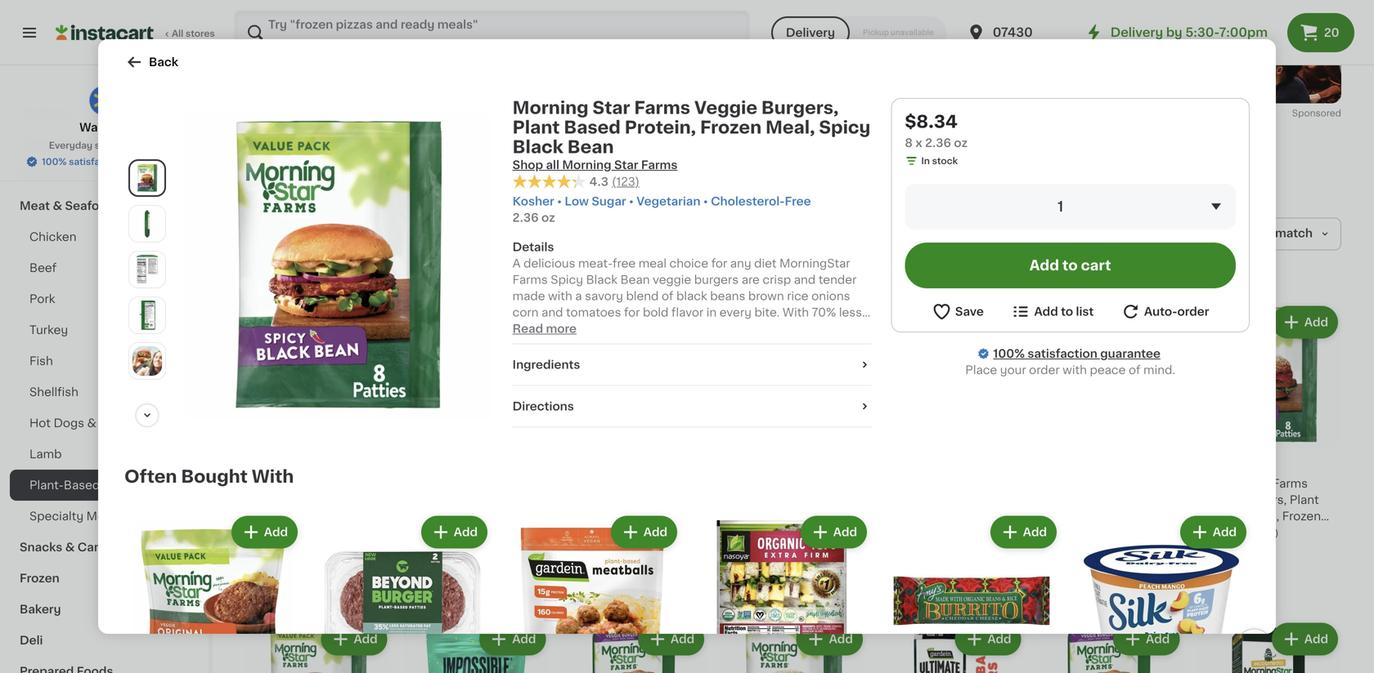 Task type: describe. For each thing, give the bounding box(es) containing it.
store
[[95, 141, 119, 150]]

auto-order
[[1144, 306, 1209, 318]]

produce
[[20, 107, 69, 119]]

add to cart
[[1030, 259, 1111, 273]]

vegan inside morning star farms meatless chicken patties, vegan plant based protein, frozen meal, original
[[767, 511, 803, 523]]

auto-order button
[[1121, 302, 1209, 322]]

star for grillers
[[1247, 479, 1270, 490]]

4.3 (123)
[[589, 176, 640, 188]]

dogs
[[54, 418, 84, 429]]

all for all stores
[[172, 29, 183, 38]]

veggie burgers link
[[358, 159, 472, 185]]

more
[[546, 324, 577, 335]]

see eligible items button for ★★★★★
[[1038, 576, 1183, 604]]

meat & seafood link
[[10, 191, 199, 222]]

of
[[1129, 365, 1141, 376]]

black inside morning star farms veggie burgers, plant based protein, frozen meal, spicy black bean shop all morning star farms
[[513, 139, 563, 156]]

1 horizontal spatial eligible
[[925, 565, 968, 576]]

your
[[1000, 365, 1026, 376]]

x for 4 x 10 oz
[[729, 542, 735, 551]]

3 alternatives from the left
[[845, 166, 916, 178]]

2 horizontal spatial meat
[[812, 166, 842, 178]]

morning star farms veggie burgers, plant based protein, frozen meal, spicy black bean shop all morning star farms
[[513, 99, 871, 171]]

beef for beef alternatives
[[490, 166, 517, 178]]

meats
[[86, 511, 122, 523]]

enlarge frozen meat & seafood morning star farms veggie burgers, plant based protein, frozen meal, spicy black bean angle_back (opens in a new tab) image
[[133, 301, 162, 330]]

produce link
[[10, 97, 199, 128]]

8 for 8 morning star farms veggie burgers, plant based protein, frozen meal, spicy black bean
[[255, 457, 267, 474]]

morning star farms veggie burgers, plant based protein, frozen meal, grillers
[[1196, 479, 1321, 539]]

add inside product group
[[354, 317, 378, 328]]

plant inside 8 morning star farms veggie burgers, plant based protein, frozen meal, spicy black bean
[[339, 495, 368, 506]]

directions button
[[513, 399, 871, 415]]

bakery
[[20, 604, 61, 616]]

frozen inside morning star farms veggie burgers, plant based protein, frozen meal, grillers
[[1282, 511, 1321, 523]]

1 field
[[905, 184, 1236, 230]]

frozen inside 8 morning star farms veggie burgers, plant based protein, frozen meal, spicy black bean
[[332, 511, 370, 523]]

2.36 inside kosher • low sugar • vegetarian • cholesterol-free 2.36 oz
[[513, 212, 539, 224]]

often bought with
[[124, 469, 294, 486]]

hot
[[29, 418, 51, 429]]

vegetarian
[[637, 196, 701, 208]]

instacart logo image
[[56, 23, 154, 43]]

turkey link
[[10, 315, 199, 346]]

stock inside button
[[617, 527, 643, 536]]

beef link
[[10, 253, 199, 284]]

based inside 8 morning star farms veggie burgers, plant based protein, frozen meal, spicy black bean
[[245, 511, 282, 523]]

veggie inside the boca spicy vegan chik'n veggie patties
[[1076, 511, 1116, 523]]

1 vertical spatial guarantee
[[1100, 348, 1161, 360]]

meal, inside morning star farms veggie burgers, plant based protein, frozen meal, spicy black bean shop all morning star farms
[[766, 119, 815, 136]]

in inside 4 ct many in stock
[[1082, 559, 1090, 568]]

star inside 8 morning star farms veggie burgers, plant based protein, frozen meal, spicy black bean
[[296, 479, 319, 490]]

prices
[[121, 141, 150, 150]]

beef alternatives
[[490, 166, 591, 178]]

read
[[513, 324, 543, 335]]

farms for frozen
[[797, 479, 832, 490]]

x for 8 x 2.36 oz
[[254, 542, 259, 551]]

lamb link
[[10, 439, 199, 470]]

star for spicy
[[593, 99, 630, 117]]

oz right 10
[[749, 542, 760, 551]]

1 vertical spatial 100% satisfaction guarantee
[[993, 348, 1161, 360]]

bought
[[181, 469, 248, 486]]

100% satisfaction guarantee button
[[25, 152, 183, 168]]

boca for boca all american veggie burgers
[[404, 495, 439, 506]]

often
[[124, 469, 177, 486]]

delivery for delivery by 5:30-7:00pm
[[1111, 27, 1163, 38]]

delivery by 5:30-7:00pm
[[1111, 27, 1268, 38]]

burgers, for grillers
[[1239, 495, 1287, 506]]

plant inside morning star farms meatless chicken patties, vegan plant based protein, frozen meal, original
[[806, 511, 835, 523]]

1 horizontal spatial see eligible items button
[[879, 557, 1025, 585]]

items for ★★★★★
[[1129, 585, 1162, 596]]

plant inside morning star farms veggie burgers, plant based protein, frozen meal, spicy black bean shop all morning star farms
[[513, 119, 560, 136]]

veggie inside boca all american veggie burgers
[[404, 511, 444, 523]]

burgers, for spicy
[[761, 99, 839, 117]]

(125)
[[1257, 529, 1279, 538]]

chik'n
[[1038, 511, 1074, 523]]

2.36 inside $8.34 8 x 2.36 oz
[[925, 137, 951, 149]]

in inside button
[[607, 527, 615, 536]]

2 vertical spatial meat
[[103, 480, 132, 492]]

0 vertical spatial stock
[[932, 157, 958, 166]]

1 vertical spatial satisfaction
[[1028, 348, 1098, 360]]

3 • from the left
[[703, 196, 708, 208]]

add to list button
[[1011, 302, 1094, 322]]

sausages
[[99, 418, 155, 429]]

stock inside 4 ct many in stock
[[1093, 559, 1118, 568]]

pork
[[29, 294, 55, 305]]

chicken link
[[10, 222, 199, 253]]

07430
[[993, 27, 1033, 38]]

place
[[965, 365, 997, 376]]

walmart logo image
[[89, 85, 120, 116]]

meal, inside morning star farms veggie burgers, plant based protein, frozen meal, grillers
[[1196, 528, 1227, 539]]

protein, inside morning star farms veggie burgers, plant based protein, frozen meal, spicy black bean shop all morning star farms
[[625, 119, 696, 136]]

sausage
[[621, 166, 671, 178]]

dairy & eggs link
[[10, 128, 199, 159]]

4 inside 4 ct many in stock
[[1038, 542, 1044, 551]]

$8.34 element
[[1196, 455, 1341, 476]]

enlarge frozen meat & seafood morning star farms veggie burgers, plant based protein, frozen meal, spicy black bean hero (opens in a new tab) image
[[133, 163, 162, 193]]

bakery link
[[10, 595, 199, 626]]

pork link
[[10, 284, 199, 315]]

frozen inside morning star farms veggie burgers, plant based protein, frozen meal, spicy black bean shop all morning star farms
[[700, 119, 762, 136]]

boca for boca spicy vegan chik'n veggie patties
[[1038, 495, 1073, 506]]

read more
[[513, 324, 577, 335]]

spicy inside morning star farms veggie burgers, plant based protein, frozen meal, spicy black bean shop all morning star farms
[[819, 119, 871, 136]]

8 ct
[[1196, 542, 1214, 551]]

walmart link
[[79, 85, 129, 136]]

black inside 8 morning star farms veggie burgers, plant based protein, frozen meal, spicy black bean
[[315, 528, 346, 539]]

based inside morning star farms veggie burgers, plant based protein, frozen meal, grillers
[[1196, 511, 1232, 523]]

stores
[[186, 29, 215, 38]]

add to cart button
[[905, 243, 1236, 289]]

details button
[[513, 239, 871, 256]]

with
[[1063, 365, 1087, 376]]

farms for grillers
[[1273, 479, 1308, 490]]

& for eggs
[[54, 138, 64, 150]]

plant-based meat link
[[10, 470, 199, 501]]

shop
[[513, 159, 543, 171]]

snacks
[[20, 542, 62, 554]]

(80)
[[781, 529, 800, 538]]

1
[[1058, 200, 1064, 214]]

0 vertical spatial burgers
[[413, 166, 460, 178]]

farms
[[641, 159, 678, 171]]

kosher • low sugar • vegetarian • cholesterol-free 2.36 oz
[[513, 196, 811, 224]]

other
[[775, 166, 809, 178]]

7:00pm
[[1219, 27, 1268, 38]]

(123)
[[612, 176, 640, 188]]

order inside button
[[1177, 306, 1209, 318]]

4.3
[[589, 176, 609, 188]]

shellfish
[[29, 387, 78, 398]]

cholesterol-
[[711, 196, 785, 208]]

1 horizontal spatial see eligible items
[[900, 565, 1004, 576]]

veggie inside morning star farms veggie burgers, plant based protein, frozen meal, spicy black bean shop all morning star farms
[[694, 99, 757, 117]]

delivery button
[[771, 16, 850, 49]]

vegan inside the boca spicy vegan chik'n veggie patties
[[1111, 495, 1147, 506]]

many in stock
[[579, 527, 643, 536]]

american
[[459, 495, 514, 506]]

hot dogs & sausages link
[[10, 408, 199, 439]]

morning star farms meatless chicken patties, vegan plant based protein, frozen meal, original
[[721, 479, 846, 556]]

veggie right the "tofu" link
[[370, 166, 411, 178]]

100% satisfaction guarantee link
[[993, 346, 1161, 362]]

turkey
[[29, 325, 68, 336]]

farms for spicy
[[634, 99, 690, 117]]

tofu link
[[303, 159, 352, 185]]

eggs
[[67, 138, 96, 150]]

burgers inside boca all american veggie burgers
[[447, 511, 492, 523]]

back
[[149, 56, 178, 68]]

frozen meat & seafood morning star farms veggie burgers, plant based protein, frozen meal, spicy black bean hero image
[[183, 111, 493, 421]]

many in stock button
[[562, 303, 708, 542]]

see eligible items for (49)
[[424, 565, 529, 576]]

all link
[[249, 159, 296, 185]]

deli
[[20, 636, 43, 647]]

0 horizontal spatial order
[[1029, 365, 1060, 376]]

1 horizontal spatial items
[[971, 565, 1004, 576]]

satisfaction inside button
[[69, 157, 124, 166]]

with
[[252, 469, 294, 486]]

based inside morning star farms veggie burgers, plant based protein, frozen meal, spicy black bean shop all morning star farms
[[564, 119, 621, 136]]

all for all
[[265, 166, 280, 178]]

meat & seafood
[[20, 200, 115, 212]]

4 for boca all american veggie burgers
[[404, 542, 410, 551]]

back button
[[124, 52, 178, 72]]

burgers, inside 8 morning star farms veggie burgers, plant based protein, frozen meal, spicy black bean
[[288, 495, 336, 506]]

item carousel region
[[101, 507, 1273, 674]]

alternatives for sausage alternatives
[[674, 166, 745, 178]]

ingredients button
[[513, 357, 871, 374]]



Task type: vqa. For each thing, say whether or not it's contained in the screenshot.
the leftmost stock
yes



Task type: locate. For each thing, give the bounding box(es) containing it.
beef
[[490, 166, 517, 178], [29, 263, 57, 274]]

1 horizontal spatial spicy
[[819, 119, 871, 136]]

protein, up grillers
[[1235, 511, 1279, 523]]

to left list
[[1061, 306, 1073, 318]]

0 horizontal spatial alternatives
[[520, 166, 591, 178]]

ct for 4 ct
[[412, 542, 422, 551]]

1 vertical spatial 2.36
[[513, 212, 539, 224]]

2 4 from the left
[[721, 542, 727, 551]]

star inside morning star farms veggie burgers, plant based protein, frozen meal, grillers
[[1247, 479, 1270, 490]]

farms inside morning star farms veggie burgers, plant based protein, frozen meal, grillers
[[1273, 479, 1308, 490]]

chicken up (80)
[[776, 495, 823, 506]]

0 horizontal spatial in
[[607, 527, 615, 536]]

veggie up grillers
[[1196, 495, 1236, 506]]

veggie down with
[[245, 495, 285, 506]]

service type group
[[771, 16, 947, 49]]

all inside boca all american veggie burgers
[[442, 495, 456, 506]]

2 vertical spatial all
[[442, 495, 456, 506]]

4 left 10
[[721, 542, 727, 551]]

8 inside 8 morning star farms veggie burgers, plant based protein, frozen meal, spicy black bean
[[255, 457, 267, 474]]

many
[[579, 527, 605, 536], [1054, 559, 1080, 568]]

farms down $8.34 "element"
[[1273, 479, 1308, 490]]

see for (49)
[[424, 565, 447, 576]]

1 ct from the left
[[412, 542, 422, 551]]

meal, up other
[[766, 119, 815, 136]]

2 horizontal spatial spicy
[[1076, 495, 1108, 506]]

1 4 from the left
[[404, 542, 410, 551]]

1 horizontal spatial bean
[[567, 139, 614, 156]]

1 horizontal spatial in
[[1082, 559, 1090, 568]]

meat up meats
[[103, 480, 132, 492]]

8 down morning star farms veggie burgers, plant based protein, frozen meal, grillers
[[1196, 542, 1202, 551]]

stock
[[932, 157, 958, 166], [617, 527, 643, 536], [1093, 559, 1118, 568]]

0 vertical spatial vegan
[[1111, 495, 1147, 506]]

0 horizontal spatial beef
[[29, 263, 57, 274]]

dairy & eggs
[[20, 138, 96, 150]]

0 horizontal spatial burgers,
[[288, 495, 336, 506]]

1 horizontal spatial beef
[[490, 166, 517, 178]]

ct for 8 ct
[[1204, 542, 1214, 551]]

100%
[[42, 157, 67, 166], [993, 348, 1025, 360]]

(49)
[[464, 529, 483, 538]]

1 horizontal spatial 100% satisfaction guarantee
[[993, 348, 1161, 360]]

8 right bought
[[255, 457, 267, 474]]

boca inside the boca spicy vegan chik'n veggie patties
[[1038, 495, 1073, 506]]

1 horizontal spatial •
[[629, 196, 634, 208]]

100% inside button
[[42, 157, 67, 166]]

morning inside morning star farms veggie burgers, plant based protein, frozen meal, spicy black bean shop all morning star farms
[[513, 99, 589, 117]]

1 vertical spatial chicken
[[776, 495, 823, 506]]

8 for 8 ct
[[1196, 542, 1202, 551]]

frozen inside morning star farms meatless chicken patties, vegan plant based protein, frozen meal, original
[[807, 528, 846, 539]]

burgers, down with
[[288, 495, 336, 506]]

2 horizontal spatial 4
[[1038, 542, 1044, 551]]

save
[[955, 306, 984, 318]]

oz down kosher
[[541, 212, 555, 224]]

seafood
[[65, 200, 115, 212]]

nsored
[[1310, 109, 1341, 118]]

2 horizontal spatial eligible
[[1083, 585, 1127, 596]]

0 vertical spatial 100%
[[42, 157, 67, 166]]

2 • from the left
[[629, 196, 634, 208]]

0 horizontal spatial guarantee
[[126, 157, 173, 166]]

veggie right chik'n at the right of the page
[[1076, 511, 1116, 523]]

x inside product group
[[254, 542, 259, 551]]

1 horizontal spatial 100%
[[993, 348, 1025, 360]]

everyday store prices
[[49, 141, 150, 150]]

0 horizontal spatial black
[[315, 528, 346, 539]]

1 horizontal spatial x
[[729, 542, 735, 551]]

2 alternatives from the left
[[674, 166, 745, 178]]

to left 'cart'
[[1062, 259, 1078, 273]]

based up 4 x 10 oz
[[721, 528, 757, 539]]

add button inside product group
[[323, 308, 386, 337]]

0 vertical spatial meat
[[812, 166, 842, 178]]

x down with
[[254, 542, 259, 551]]

1 vertical spatial burgers
[[447, 511, 492, 523]]

0 horizontal spatial satisfaction
[[69, 157, 124, 166]]

0 horizontal spatial eligible
[[450, 565, 493, 576]]

guarantee inside button
[[126, 157, 173, 166]]

10
[[737, 542, 747, 551]]

oz inside kosher • low sugar • vegetarian • cholesterol-free 2.36 oz
[[541, 212, 555, 224]]

burgers, inside morning star farms veggie burgers, plant based protein, frozen meal, spicy black bean shop all morning star farms
[[761, 99, 839, 117]]

morning for frozen
[[721, 479, 768, 490]]

bean
[[567, 139, 614, 156], [349, 528, 378, 539]]

8 for 8 x 2.36 oz
[[245, 542, 252, 551]]

2 horizontal spatial items
[[1129, 585, 1162, 596]]

100% up beverages
[[42, 157, 67, 166]]

1 horizontal spatial see
[[900, 565, 922, 576]]

place your order with peace of mind.
[[965, 365, 1175, 376]]

everyday
[[49, 141, 93, 150]]

frozen
[[700, 119, 762, 136], [332, 511, 370, 523], [1282, 511, 1321, 523], [807, 528, 846, 539], [20, 573, 60, 585]]

0 horizontal spatial 100%
[[42, 157, 67, 166]]

0 horizontal spatial 2.36
[[261, 542, 282, 551]]

spo
[[1292, 109, 1310, 118]]

plant inside morning star farms veggie burgers, plant based protein, frozen meal, grillers
[[1290, 495, 1319, 506]]

protein, inside morning star farms veggie burgers, plant based protein, frozen meal, grillers
[[1235, 511, 1279, 523]]

boca up chik'n at the right of the page
[[1038, 495, 1073, 506]]

add
[[1030, 259, 1059, 273], [1034, 306, 1058, 318], [354, 317, 378, 328], [512, 317, 536, 328], [671, 317, 695, 328], [829, 317, 853, 328], [988, 317, 1011, 328], [1146, 317, 1170, 328], [1304, 317, 1328, 328], [264, 527, 288, 539], [454, 527, 478, 539], [644, 527, 667, 539], [833, 527, 857, 539], [1023, 527, 1047, 539], [1213, 527, 1237, 539], [354, 634, 378, 646], [512, 634, 536, 646], [671, 634, 695, 646], [829, 634, 853, 646], [988, 634, 1011, 646], [1146, 634, 1170, 646], [1304, 634, 1328, 646]]

bean inside 8 morning star farms veggie burgers, plant based protein, frozen meal, spicy black bean
[[349, 528, 378, 539]]

based inside morning star farms meatless chicken patties, vegan plant based protein, frozen meal, original
[[721, 528, 757, 539]]

1 vertical spatial many
[[1054, 559, 1080, 568]]

based
[[564, 119, 621, 136], [64, 480, 100, 492], [245, 511, 282, 523], [1196, 511, 1232, 523], [721, 528, 757, 539]]

directions
[[513, 401, 574, 413]]

4 down boca all american veggie burgers
[[404, 542, 410, 551]]

morning inside 8 morning star farms veggie burgers, plant based protein, frozen meal, spicy black bean
[[245, 479, 293, 490]]

spicy up the other meat alternatives
[[819, 119, 871, 136]]

in
[[921, 157, 930, 166]]

satisfaction up place your order with peace of mind.
[[1028, 348, 1098, 360]]

protein, up 8 x 2.36 oz
[[285, 511, 329, 523]]

morning inside morning star farms veggie burgers, plant based protein, frozen meal, grillers
[[1196, 479, 1244, 490]]

vegan up (80)
[[767, 511, 803, 523]]

add to list
[[1034, 306, 1094, 318]]

eligible for ★★★★★
[[1083, 585, 1127, 596]]

to for list
[[1061, 306, 1073, 318]]

0 vertical spatial order
[[1177, 306, 1209, 318]]

beef alternatives link
[[478, 159, 603, 185]]

0 horizontal spatial bean
[[349, 528, 378, 539]]

100% up the your at right
[[993, 348, 1025, 360]]

sugar
[[592, 196, 626, 208]]

star for frozen
[[771, 479, 794, 490]]

ct for 4 ct many in stock
[[1046, 542, 1056, 551]]

8 morning star farms veggie burgers, plant based protein, frozen meal, spicy black bean
[[245, 457, 378, 539]]

2 horizontal spatial x
[[916, 137, 922, 149]]

satisfaction
[[69, 157, 124, 166], [1028, 348, 1098, 360]]

2.36 down 8 morning star farms veggie burgers, plant based protein, frozen meal, spicy black bean
[[261, 542, 282, 551]]

1 vertical spatial meat
[[20, 200, 50, 212]]

beverages
[[20, 169, 82, 181]]

1 alternatives from the left
[[520, 166, 591, 178]]

farms inside morning star farms veggie burgers, plant based protein, frozen meal, spicy black bean shop all morning star farms
[[634, 99, 690, 117]]

meal, up 8 ct
[[1196, 528, 1227, 539]]

guarantee up of
[[1100, 348, 1161, 360]]

everyday store prices link
[[49, 139, 160, 152]]

meal, down patties,
[[721, 544, 752, 556]]

many inside button
[[579, 527, 605, 536]]

2.36
[[925, 137, 951, 149], [513, 212, 539, 224], [261, 542, 282, 551]]

0 vertical spatial black
[[513, 139, 563, 156]]

veggie inside 8 morning star farms veggie burgers, plant based protein, frozen meal, spicy black bean
[[245, 495, 285, 506]]

1 vertical spatial stock
[[617, 527, 643, 536]]

meat right other
[[812, 166, 842, 178]]

• left low
[[557, 196, 562, 208]]

morning for grillers
[[1196, 479, 1244, 490]]

0 vertical spatial many
[[579, 527, 605, 536]]

tofu
[[314, 166, 340, 178]]

1 horizontal spatial all
[[265, 166, 280, 178]]

1 horizontal spatial 4
[[721, 542, 727, 551]]

morning for spicy
[[513, 99, 589, 117]]

burgers, up (125)
[[1239, 495, 1287, 506]]

ct inside 4 ct many in stock
[[1046, 542, 1056, 551]]

&
[[54, 138, 64, 150], [53, 200, 62, 212], [87, 418, 96, 429], [65, 542, 75, 554]]

frozen inside the frozen link
[[20, 573, 60, 585]]

1 vertical spatial to
[[1061, 306, 1073, 318]]

farms up "farms" at the top of page
[[634, 99, 690, 117]]

farms inside 8 morning star farms veggie burgers, plant based protein, frozen meal, spicy black bean
[[322, 479, 357, 490]]

0 vertical spatial bean
[[567, 139, 614, 156]]

1 boca from the left
[[404, 495, 439, 506]]

product group containing 8
[[245, 303, 391, 554]]

spicy
[[819, 119, 871, 136], [1076, 495, 1108, 506], [279, 528, 312, 539]]

0 horizontal spatial chicken
[[29, 231, 76, 243]]

4
[[404, 542, 410, 551], [721, 542, 727, 551], [1038, 542, 1044, 551]]

0 horizontal spatial ct
[[412, 542, 422, 551]]

cart
[[1081, 259, 1111, 273]]

meal, up 8 x 2.36 oz
[[245, 528, 276, 539]]

3 ct from the left
[[1204, 542, 1214, 551]]

1 horizontal spatial many
[[1054, 559, 1080, 568]]

list
[[1076, 306, 1094, 318]]

all left the "tofu" link
[[265, 166, 280, 178]]

x left 10
[[729, 542, 735, 551]]

based up specialty meats
[[64, 480, 100, 492]]

• right vegetarian
[[703, 196, 708, 208]]

0 vertical spatial 100% satisfaction guarantee
[[42, 157, 173, 166]]

vegan up the patties
[[1111, 495, 1147, 506]]

farms up (80)
[[797, 479, 832, 490]]

0 horizontal spatial •
[[557, 196, 562, 208]]

veggie burgers
[[370, 166, 460, 178]]

lamb
[[29, 449, 62, 461]]

alternatives for beef alternatives
[[520, 166, 591, 178]]

2.36 up in stock
[[925, 137, 951, 149]]

x inside $8.34 8 x 2.36 oz
[[916, 137, 922, 149]]

1 horizontal spatial satisfaction
[[1028, 348, 1098, 360]]

ct down morning star farms veggie burgers, plant based protein, frozen meal, grillers
[[1204, 542, 1214, 551]]

snacks & candy link
[[10, 532, 199, 564]]

meal,
[[766, 119, 815, 136], [245, 528, 276, 539], [1196, 528, 1227, 539], [721, 544, 752, 556]]

0 horizontal spatial all
[[172, 29, 183, 38]]

0 horizontal spatial see
[[424, 565, 447, 576]]

boca
[[404, 495, 439, 506], [1038, 495, 1073, 506]]

all left stores
[[172, 29, 183, 38]]

2 horizontal spatial •
[[703, 196, 708, 208]]

meat down beverages
[[20, 200, 50, 212]]

farms inside morning star farms meatless chicken patties, vegan plant based protein, frozen meal, original
[[797, 479, 832, 490]]

1 horizontal spatial vegan
[[1111, 495, 1147, 506]]

& for candy
[[65, 542, 75, 554]]

based up 8 x 2.36 oz
[[245, 511, 282, 523]]

2 horizontal spatial all
[[442, 495, 456, 506]]

original
[[755, 544, 799, 556]]

3 4 from the left
[[1038, 542, 1044, 551]]

2 boca from the left
[[1038, 495, 1073, 506]]

frozen link
[[10, 564, 199, 595]]

1 horizontal spatial boca
[[1038, 495, 1073, 506]]

1 vertical spatial 100%
[[993, 348, 1025, 360]]

0 horizontal spatial items
[[495, 565, 529, 576]]

enlarge frozen meat & seafood morning star farms veggie burgers, plant based protein, frozen meal, spicy black bean angle_right (opens in a new tab) image
[[133, 255, 162, 285]]

veggie up 4 ct
[[404, 511, 444, 523]]

•
[[557, 196, 562, 208], [629, 196, 634, 208], [703, 196, 708, 208]]

0 vertical spatial chicken
[[29, 231, 76, 243]]

0 horizontal spatial delivery
[[786, 27, 835, 38]]

None search field
[[234, 10, 750, 56]]

1 vertical spatial beef
[[29, 263, 57, 274]]

ct down chik'n at the right of the page
[[1046, 542, 1056, 551]]

0 horizontal spatial stock
[[617, 527, 643, 536]]

8 inside $8.34 8 x 2.36 oz
[[905, 137, 913, 149]]

fish
[[29, 356, 53, 367]]

boca inside boca all american veggie burgers
[[404, 495, 439, 506]]

eligible for (49)
[[450, 565, 493, 576]]

4 down chik'n at the right of the page
[[1038, 542, 1044, 551]]

0 vertical spatial in
[[607, 527, 615, 536]]

spicy up 8 x 2.36 oz
[[279, 528, 312, 539]]

1 vertical spatial black
[[315, 528, 346, 539]]

product group
[[245, 303, 391, 554], [404, 303, 549, 585], [562, 303, 708, 542], [721, 303, 866, 556], [879, 303, 1025, 585], [1038, 303, 1183, 604], [1196, 303, 1341, 554], [124, 513, 301, 674], [314, 513, 491, 674], [504, 513, 681, 674], [694, 513, 870, 674], [883, 513, 1060, 674], [1073, 513, 1250, 674], [245, 621, 391, 674], [404, 621, 549, 674], [562, 621, 708, 674], [721, 621, 866, 674], [879, 621, 1025, 674], [1038, 621, 1183, 674], [1196, 621, 1341, 674]]

details
[[513, 242, 554, 253]]

see eligible items for ★★★★★
[[1058, 585, 1162, 596]]

fish link
[[10, 346, 199, 377]]

oz inside $8.34 8 x 2.36 oz
[[954, 137, 968, 149]]

chicken down meat & seafood
[[29, 231, 76, 243]]

veggie up 'sausage alternatives'
[[694, 99, 757, 117]]

based up morning
[[564, 119, 621, 136]]

1 horizontal spatial burgers,
[[761, 99, 839, 117]]

enlarge frozen meat & seafood morning star farms veggie burgers, plant based protein, frozen meal, spicy black bean angle_left (opens in a new tab) image
[[133, 209, 162, 239]]

many inside 4 ct many in stock
[[1054, 559, 1080, 568]]

2 horizontal spatial see eligible items button
[[1038, 576, 1183, 604]]

8 down $8.34
[[905, 137, 913, 149]]

items for (49)
[[495, 565, 529, 576]]

2.36 inside product group
[[261, 542, 282, 551]]

burgers, inside morning star farms veggie burgers, plant based protein, frozen meal, grillers
[[1239, 495, 1287, 506]]

farms right with
[[322, 479, 357, 490]]

8 down bought
[[245, 542, 252, 551]]

1 horizontal spatial delivery
[[1111, 27, 1163, 38]]

4 for morning star farms meatless chicken patties, vegan plant based protein, frozen meal, original
[[721, 542, 727, 551]]

sausage alternatives link
[[609, 159, 757, 185]]

20
[[1324, 27, 1339, 38]]

2 horizontal spatial 2.36
[[925, 137, 951, 149]]

& left "candy"
[[65, 542, 75, 554]]

read more button
[[513, 321, 577, 338]]

candy
[[78, 542, 117, 554]]

beef up pork
[[29, 263, 57, 274]]

2.36 down kosher
[[513, 212, 539, 224]]

see eligible items button for (49)
[[404, 557, 549, 585]]

peace
[[1090, 365, 1126, 376]]

2 horizontal spatial stock
[[1093, 559, 1118, 568]]

0 vertical spatial all
[[172, 29, 183, 38]]

star down $8.34 "element"
[[1247, 479, 1270, 490]]

2 vertical spatial 2.36
[[261, 542, 282, 551]]

2 horizontal spatial ct
[[1204, 542, 1214, 551]]

0 vertical spatial 2.36
[[925, 137, 951, 149]]

veggie
[[694, 99, 757, 117], [370, 166, 411, 178], [245, 495, 285, 506], [1196, 495, 1236, 506], [404, 511, 444, 523], [1076, 511, 1116, 523]]

plant-based meat
[[29, 480, 132, 492]]

1 vertical spatial spicy
[[1076, 495, 1108, 506]]

vegan
[[1111, 495, 1147, 506], [767, 511, 803, 523]]

0 horizontal spatial boca
[[404, 495, 439, 506]]

meal, inside morning star farms meatless chicken patties, vegan plant based protein, frozen meal, original
[[721, 544, 752, 556]]

100% satisfaction guarantee down 'store'
[[42, 157, 173, 166]]

oz up in stock
[[954, 137, 968, 149]]

see
[[424, 565, 447, 576], [900, 565, 922, 576], [1058, 585, 1081, 596]]

• sponsored: good goes on. get your menu ready for a good game. smithfield. eckrich. nathan's. carando. image
[[245, 0, 1341, 103]]

beef for beef
[[29, 263, 57, 274]]

by
[[1166, 27, 1182, 38]]

meatless
[[721, 495, 773, 506]]

protein, up "farms" at the top of page
[[625, 119, 696, 136]]

protein, inside morning star farms meatless chicken patties, vegan plant based protein, frozen meal, original
[[760, 528, 804, 539]]

1 horizontal spatial black
[[513, 139, 563, 156]]

boca up 4 ct
[[404, 495, 439, 506]]

1 horizontal spatial order
[[1177, 306, 1209, 318]]

burgers, up other
[[761, 99, 839, 117]]

farms
[[634, 99, 690, 117], [322, 479, 357, 490], [797, 479, 832, 490], [1273, 479, 1308, 490]]

morning down $8.34 "element"
[[1196, 479, 1244, 490]]

satisfaction down the everyday store prices
[[69, 157, 124, 166]]

other meat alternatives
[[775, 166, 916, 178]]

plant
[[513, 119, 560, 136], [339, 495, 368, 506], [1290, 495, 1319, 506], [806, 511, 835, 523]]

0 horizontal spatial meat
[[20, 200, 50, 212]]

grillers
[[1230, 528, 1271, 539]]

spicy up 4 ct many in stock
[[1076, 495, 1108, 506]]

4 x 10 oz
[[721, 542, 760, 551]]

& for seafood
[[53, 200, 62, 212]]

spicy inside the boca spicy vegan chik'n veggie patties
[[1076, 495, 1108, 506]]

star inside morning star farms veggie burgers, plant based protein, frozen meal, spicy black bean shop all morning star farms
[[593, 99, 630, 117]]

100% satisfaction guarantee up with
[[993, 348, 1161, 360]]

oz
[[954, 137, 968, 149], [541, 212, 555, 224], [284, 542, 295, 551], [749, 542, 760, 551]]

bean inside morning star farms veggie burgers, plant based protein, frozen meal, spicy black bean shop all morning star farms
[[567, 139, 614, 156]]

morning up all
[[513, 99, 589, 117]]

2 vertical spatial stock
[[1093, 559, 1118, 568]]

delivery inside button
[[786, 27, 835, 38]]

$8.34 8 x 2.36 oz
[[905, 113, 968, 149]]

meal, inside 8 morning star farms veggie burgers, plant based protein, frozen meal, spicy black bean
[[245, 528, 276, 539]]

order
[[1177, 306, 1209, 318], [1029, 365, 1060, 376]]

$8.34
[[905, 113, 958, 130]]

0 horizontal spatial see eligible items button
[[404, 557, 549, 585]]

x up in
[[916, 137, 922, 149]]

beef up kosher
[[490, 166, 517, 178]]

1 horizontal spatial meat
[[103, 480, 132, 492]]

all left american
[[442, 495, 456, 506]]

1 • from the left
[[557, 196, 562, 208]]

& right dogs
[[87, 418, 96, 429]]

delivery for delivery
[[786, 27, 835, 38]]

2 ct from the left
[[1046, 542, 1056, 551]]

star right with
[[296, 479, 319, 490]]

& down beverages
[[53, 200, 62, 212]]

5:30-
[[1185, 27, 1219, 38]]

star up meatless
[[771, 479, 794, 490]]

20 button
[[1287, 13, 1355, 52]]

morning inside morning star farms meatless chicken patties, vegan plant based protein, frozen meal, original
[[721, 479, 768, 490]]

chicken
[[29, 231, 76, 243], [776, 495, 823, 506]]

1 horizontal spatial 2.36
[[513, 212, 539, 224]]

protein, up original
[[760, 528, 804, 539]]

veggie inside morning star farms veggie burgers, plant based protein, frozen meal, grillers
[[1196, 495, 1236, 506]]

enlarge frozen meat & seafood morning star farms veggie burgers, plant based protein, frozen meal, spicy black bean angle_top (opens in a new tab) image
[[133, 347, 162, 376]]

protein, inside 8 morning star farms veggie burgers, plant based protein, frozen meal, spicy black bean
[[285, 511, 329, 523]]

star up 'star'
[[593, 99, 630, 117]]

chicken inside morning star farms meatless chicken patties, vegan plant based protein, frozen meal, original
[[776, 495, 823, 506]]

& left the eggs
[[54, 138, 64, 150]]

morning up meatless
[[721, 479, 768, 490]]

guarantee down "prices" on the left top of page
[[126, 157, 173, 166]]

oz down 8 morning star farms veggie burgers, plant based protein, frozen meal, spicy black bean
[[284, 542, 295, 551]]

based up 8 ct
[[1196, 511, 1232, 523]]

2 horizontal spatial see eligible items
[[1058, 585, 1162, 596]]

100% satisfaction guarantee inside button
[[42, 157, 173, 166]]

1 horizontal spatial ct
[[1046, 542, 1056, 551]]

oz inside product group
[[284, 542, 295, 551]]

specialty meats
[[29, 511, 122, 523]]

1 vertical spatial all
[[265, 166, 280, 178]]

0 vertical spatial spicy
[[819, 119, 871, 136]]

ct down boca all american veggie burgers
[[412, 542, 422, 551]]

see eligible items button
[[404, 557, 549, 585], [879, 557, 1025, 585], [1038, 576, 1183, 604]]

0 horizontal spatial x
[[254, 542, 259, 551]]

0 vertical spatial to
[[1062, 259, 1078, 273]]

2 horizontal spatial burgers,
[[1239, 495, 1287, 506]]

see for ★★★★★
[[1058, 585, 1081, 596]]

beverages link
[[10, 159, 199, 191]]

star inside morning star farms meatless chicken patties, vegan plant based protein, frozen meal, original
[[771, 479, 794, 490]]

morning up 8 x 2.36 oz
[[245, 479, 293, 490]]

delivery
[[1111, 27, 1163, 38], [786, 27, 835, 38]]

spicy inside 8 morning star farms veggie burgers, plant based protein, frozen meal, spicy black bean
[[279, 528, 312, 539]]

0 horizontal spatial vegan
[[767, 511, 803, 523]]

1 vertical spatial order
[[1029, 365, 1060, 376]]

patties
[[1119, 511, 1159, 523]]

1 vertical spatial bean
[[349, 528, 378, 539]]

1 horizontal spatial guarantee
[[1100, 348, 1161, 360]]

to for cart
[[1062, 259, 1078, 273]]

• down (123) button
[[629, 196, 634, 208]]

all
[[172, 29, 183, 38], [265, 166, 280, 178], [442, 495, 456, 506]]

auto-
[[1144, 306, 1177, 318]]



